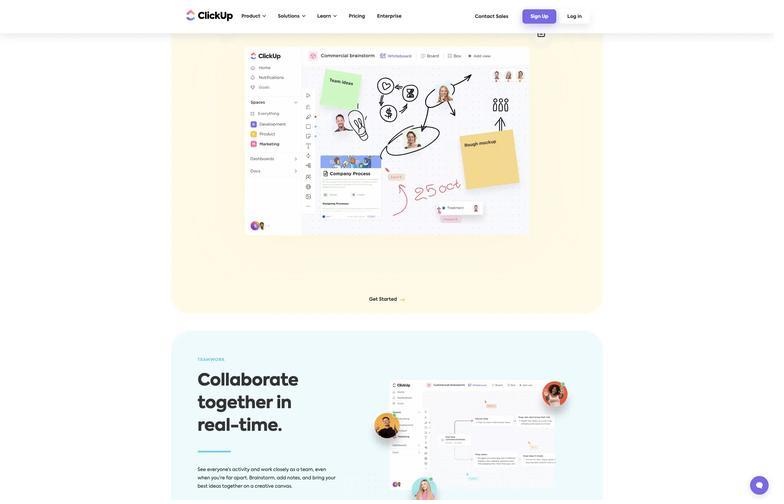 Task type: vqa. For each thing, say whether or not it's contained in the screenshot.
topmost a
yes



Task type: describe. For each thing, give the bounding box(es) containing it.
1 vertical spatial a
[[251, 484, 254, 489]]

apart.
[[234, 476, 248, 481]]

up
[[542, 14, 549, 19]]

pricing link
[[346, 10, 369, 23]]

far
[[226, 476, 233, 481]]

collaborate together in real-time.
[[198, 373, 299, 435]]

creative
[[255, 484, 274, 489]]

see everyone's activity and work closely as a team, even when you're far apart. brainstorm, add notes, and bring your best ideas together on a creative canvas.
[[198, 468, 336, 489]]

mapping button
[[383, 14, 421, 25]]

see
[[198, 468, 206, 472]]

solutions
[[278, 14, 300, 19]]

learn button
[[314, 10, 340, 23]]

in inside log in link
[[578, 14, 582, 19]]

in inside collaborate together in real-time.
[[277, 395, 292, 412]]

team,
[[301, 468, 314, 472]]

you're
[[211, 476, 225, 481]]

ideas
[[209, 484, 221, 489]]

contact
[[475, 14, 495, 19]]

canvas.
[[275, 484, 293, 489]]

brainstorm
[[299, 16, 329, 21]]

best
[[198, 484, 208, 489]]

0 vertical spatial a
[[297, 468, 300, 472]]

collaborate
[[198, 373, 299, 389]]

as
[[290, 468, 295, 472]]

add
[[277, 476, 286, 481]]

work
[[261, 468, 272, 472]]

pricing
[[349, 14, 365, 19]]

1 vertical spatial and
[[303, 476, 312, 481]]

notes,
[[287, 476, 301, 481]]

real-
[[198, 418, 239, 435]]

strategy
[[348, 16, 371, 21]]

strategy button
[[341, 14, 378, 25]]

log
[[568, 14, 577, 19]]

time.
[[239, 418, 282, 435]]

bring
[[313, 476, 325, 481]]

closely
[[273, 468, 289, 472]]



Task type: locate. For each thing, give the bounding box(es) containing it.
tab list containing brainstorm
[[191, 14, 584, 25]]

even
[[316, 468, 326, 472]]

0 vertical spatial and
[[251, 468, 260, 472]]

sign
[[531, 14, 541, 19]]

together down collaborate on the bottom left
[[198, 395, 273, 412]]

in right "log" on the top right of the page
[[578, 14, 582, 19]]

log in
[[568, 14, 582, 19]]

and down team,
[[303, 476, 312, 481]]

workflows
[[448, 16, 476, 21]]

product button
[[238, 10, 270, 23]]

everyone's activity
[[207, 468, 250, 472]]

whiteboard teamwork.png image
[[365, 377, 577, 500]]

brainstorm button
[[292, 14, 336, 25]]

and
[[251, 468, 260, 472], [303, 476, 312, 481]]

product
[[242, 14, 261, 19]]

your
[[326, 476, 336, 481]]

0 horizontal spatial in
[[277, 395, 292, 412]]

agile workflows button
[[426, 14, 483, 25]]

agile workflows
[[433, 16, 476, 21]]

teamwork
[[198, 358, 225, 362]]

1 vertical spatial in
[[277, 395, 292, 412]]

enterprise
[[377, 14, 402, 19]]

1 vertical spatial together
[[222, 484, 243, 489]]

on
[[244, 484, 250, 489]]

when
[[198, 476, 210, 481]]

together
[[198, 395, 273, 412], [222, 484, 243, 489]]

solutions button
[[275, 10, 309, 23]]

together down far
[[222, 484, 243, 489]]

clickup image
[[184, 9, 233, 21]]

a
[[297, 468, 300, 472], [251, 484, 254, 489]]

a right 'on'
[[251, 484, 254, 489]]

in
[[578, 14, 582, 19], [277, 395, 292, 412]]

1 horizontal spatial a
[[297, 468, 300, 472]]

together inside 'see everyone's activity and work closely as a team, even when you're far apart. brainstorm, add notes, and bring your best ideas together on a creative canvas.'
[[222, 484, 243, 489]]

learn
[[318, 14, 331, 19]]

tab list
[[191, 14, 584, 25]]

whiteboard brainstorm.png image
[[239, 41, 535, 241]]

log in link
[[560, 9, 590, 24]]

brainstorm,
[[249, 476, 276, 481]]

enterprise link
[[374, 10, 405, 23]]

0 horizontal spatial and
[[251, 468, 260, 472]]

sign up button
[[523, 9, 557, 24]]

0 vertical spatial together
[[198, 395, 273, 412]]

1 horizontal spatial and
[[303, 476, 312, 481]]

a right as at the bottom of the page
[[297, 468, 300, 472]]

contact sales
[[475, 14, 509, 19]]

sales
[[496, 14, 509, 19]]

agile
[[433, 16, 446, 21]]

1 horizontal spatial in
[[578, 14, 582, 19]]

sign up
[[531, 14, 549, 19]]

0 vertical spatial in
[[578, 14, 582, 19]]

in up the time.
[[277, 395, 292, 412]]

mapping
[[390, 16, 414, 21]]

contact sales button
[[472, 11, 512, 22]]

0 horizontal spatial a
[[251, 484, 254, 489]]

and up brainstorm,
[[251, 468, 260, 472]]

together inside collaborate together in real-time.
[[198, 395, 273, 412]]



